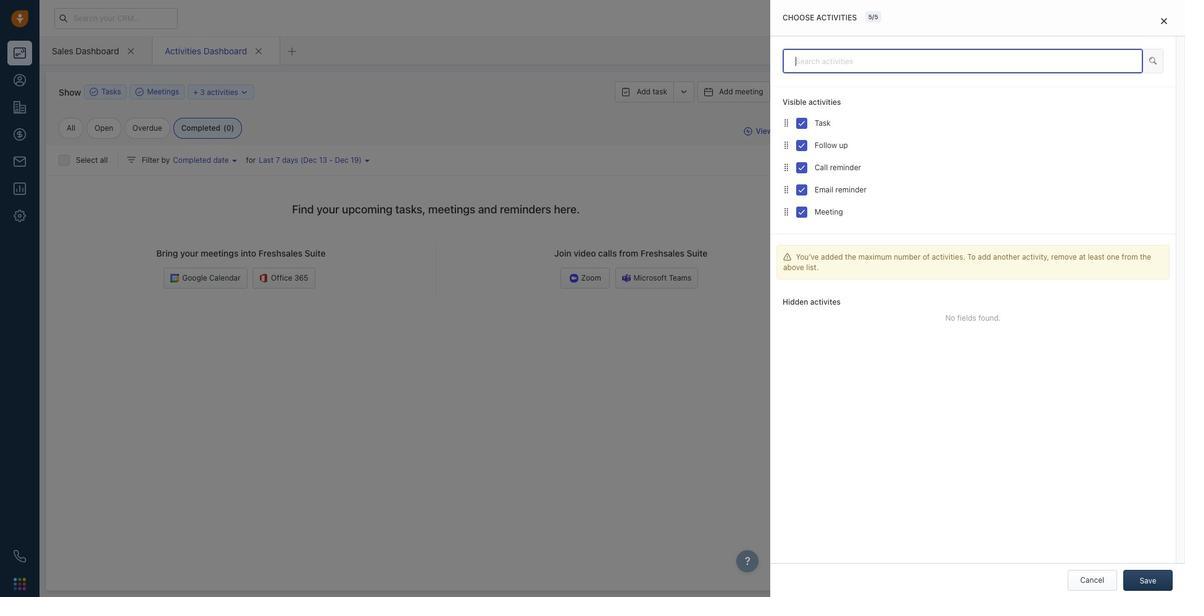Task type: locate. For each thing, give the bounding box(es) containing it.
phone image
[[14, 551, 26, 563]]

ui drag handle image down visible
[[783, 118, 790, 128]]

0 vertical spatial meetings
[[428, 203, 476, 216]]

office 365
[[271, 273, 308, 283]]

0 horizontal spatial suite
[[305, 248, 326, 259]]

1 vertical spatial completed
[[173, 156, 211, 165]]

freshsales up office
[[259, 248, 303, 259]]

( left 13 at left
[[301, 156, 303, 165]]

microsoft teams button
[[615, 268, 699, 289]]

found.
[[979, 313, 1001, 323]]

ui drag handle image left meeting
[[783, 207, 790, 217]]

1 horizontal spatial freshsales
[[641, 248, 685, 259]]

2 dec from the left
[[335, 156, 349, 165]]

close image
[[1162, 17, 1168, 25]]

zoom
[[581, 273, 601, 283]]

add left the meeting
[[719, 87, 733, 96]]

0 vertical spatial reminder
[[830, 163, 861, 172]]

2 dashboard from the left
[[204, 45, 247, 56]]

( up the date
[[224, 124, 226, 133]]

activities left '/'
[[817, 13, 857, 22]]

0 horizontal spatial freshsales
[[259, 248, 303, 259]]

completed
[[181, 124, 220, 133], [173, 156, 211, 165]]

ui drag handle image
[[783, 118, 790, 128], [783, 140, 790, 151]]

1 vertical spatial ui drag handle image
[[783, 140, 790, 151]]

team lunch
[[852, 256, 894, 265]]

add
[[978, 253, 991, 262]]

0 horizontal spatial your
[[180, 248, 199, 259]]

visible activities
[[783, 98, 841, 107]]

freshsales
[[259, 248, 303, 259], [641, 248, 685, 259]]

+
[[193, 87, 198, 97]]

reminder down the call reminder
[[836, 185, 867, 195]]

overdue
[[133, 124, 162, 133]]

doesn't
[[932, 559, 959, 568]]

list.
[[807, 263, 819, 273]]

0 horizontal spatial dec
[[303, 156, 317, 165]]

completed ( 0 )
[[181, 124, 234, 133]]

for left last
[[246, 156, 256, 165]]

0 horizontal spatial 5
[[869, 13, 873, 20]]

show
[[59, 87, 81, 97]]

dec right -
[[335, 156, 349, 165]]

-
[[329, 156, 333, 165]]

your
[[317, 203, 339, 216], [180, 248, 199, 259]]

5 left ends
[[869, 13, 873, 20]]

from
[[619, 248, 639, 259], [1122, 253, 1138, 262]]

all
[[67, 124, 75, 133]]

5
[[869, 13, 873, 20], [875, 13, 879, 20]]

email reminder
[[815, 185, 867, 195]]

ui drag handle image for email
[[783, 184, 790, 195]]

add for add meeting
[[719, 87, 733, 96]]

1 horizontal spatial your
[[317, 203, 339, 216]]

task
[[653, 87, 668, 96]]

1 horizontal spatial the
[[1141, 253, 1152, 262]]

bring your meetings into freshsales suite
[[156, 248, 326, 259]]

microsoft
[[634, 273, 667, 283]]

suite up teams
[[687, 248, 708, 259]]

team lunch link
[[852, 255, 1160, 265]]

the right one
[[1141, 253, 1152, 262]]

ui drag handle image left the email
[[783, 184, 790, 195]]

find
[[292, 203, 314, 216]]

will
[[1073, 559, 1085, 568]]

view
[[756, 127, 773, 136]]

0 horizontal spatial (
[[224, 124, 226, 133]]

1 add from the left
[[637, 87, 651, 96]]

trial
[[872, 14, 884, 22]]

completed right the by
[[173, 156, 211, 165]]

1 horizontal spatial (
[[301, 156, 303, 165]]

save button
[[1124, 571, 1173, 592]]

ui drag handle image for task
[[783, 118, 790, 128]]

0 horizontal spatial meetings
[[201, 248, 239, 259]]

2 ui drag handle image from the top
[[783, 184, 790, 195]]

1 vertical spatial activities
[[207, 87, 238, 97]]

ui drag handle image
[[783, 162, 790, 173], [783, 184, 790, 195], [783, 207, 790, 217]]

3 ui drag handle image from the top
[[783, 207, 790, 217]]

0 vertical spatial your
[[317, 203, 339, 216]]

0 vertical spatial ui drag handle image
[[783, 162, 790, 173]]

1 horizontal spatial 5
[[875, 13, 879, 20]]

goals
[[804, 127, 823, 136]]

)
[[231, 124, 234, 133], [359, 156, 362, 165]]

ui drag handle image left call
[[783, 162, 790, 173]]

1 vertical spatial your
[[180, 248, 199, 259]]

activities up task
[[809, 98, 841, 107]]

your right find
[[317, 203, 339, 216]]

activites
[[811, 298, 841, 307]]

more button
[[774, 82, 823, 103], [774, 82, 823, 103]]

the
[[845, 253, 857, 262], [1141, 253, 1152, 262]]

activities for visible activities
[[809, 98, 841, 107]]

0 vertical spatial for
[[246, 156, 256, 165]]

0
[[226, 124, 231, 133]]

activities inside "link"
[[207, 87, 238, 97]]

your for find
[[317, 203, 339, 216]]

meetings
[[428, 203, 476, 216], [201, 248, 239, 259]]

add inside add task button
[[637, 87, 651, 96]]

0 vertical spatial days
[[921, 14, 936, 22]]

completed left 0
[[181, 124, 220, 133]]

ui drag handle image down activity
[[783, 140, 790, 151]]

2 add from the left
[[719, 87, 733, 96]]

activities.
[[932, 253, 966, 262]]

1 vertical spatial ui drag handle image
[[783, 184, 790, 195]]

2 freshsales from the left
[[641, 248, 685, 259]]

days right 21
[[921, 14, 936, 22]]

dec left 13 at left
[[303, 156, 317, 165]]

1 horizontal spatial suite
[[687, 248, 708, 259]]

Search activities text field
[[783, 49, 1144, 73]]

0 horizontal spatial add
[[637, 87, 651, 96]]

save
[[1140, 577, 1157, 586]]

freddy doesn't have any insights for now. but it will soon!
[[906, 559, 1106, 568]]

remove
[[1052, 253, 1077, 262]]

last 7 days ( dec 13 - dec 19 )
[[259, 156, 362, 165]]

open
[[95, 124, 113, 133]]

1 horizontal spatial dashboard
[[204, 45, 247, 56]]

3
[[200, 87, 205, 97]]

phone element
[[7, 545, 32, 569]]

0 vertical spatial activities
[[817, 13, 857, 22]]

05:00
[[852, 155, 872, 164]]

video
[[574, 248, 596, 259]]

1 vertical spatial days
[[282, 156, 298, 165]]

1 dashboard from the left
[[76, 45, 119, 56]]

2 ui drag handle image from the top
[[783, 140, 790, 151]]

suite
[[305, 248, 326, 259], [687, 248, 708, 259]]

) right -
[[359, 156, 362, 165]]

soon!
[[1087, 559, 1106, 568]]

meeting
[[815, 208, 843, 217]]

dialog
[[771, 0, 1186, 598]]

activities dashboard
[[165, 45, 247, 56]]

ui drag handle image for follow up
[[783, 140, 790, 151]]

choose
[[783, 13, 815, 22]]

freshsales for into
[[259, 248, 303, 259]]

) down + 3 activities button
[[231, 124, 234, 133]]

5 right your on the right top of page
[[875, 13, 879, 20]]

freshsales up microsoft teams
[[641, 248, 685, 259]]

number
[[894, 253, 921, 262]]

reminder down up
[[830, 163, 861, 172]]

2 vertical spatial activities
[[809, 98, 841, 107]]

1 vertical spatial )
[[359, 156, 362, 165]]

1 horizontal spatial dec
[[335, 156, 349, 165]]

0 vertical spatial completed
[[181, 124, 220, 133]]

1 ui drag handle image from the top
[[783, 162, 790, 173]]

dashboard for sales dashboard
[[76, 45, 119, 56]]

dashboard right the sales
[[76, 45, 119, 56]]

1 horizontal spatial from
[[1122, 253, 1138, 262]]

suite for join video calls from freshsales suite
[[687, 248, 708, 259]]

reminders
[[500, 203, 551, 216]]

bring
[[156, 248, 178, 259]]

your
[[855, 14, 870, 22]]

the right added
[[845, 253, 857, 262]]

1 ui drag handle image from the top
[[783, 118, 790, 128]]

activities right 3
[[207, 87, 238, 97]]

search image
[[1150, 56, 1157, 65]]

from right calls
[[619, 248, 639, 259]]

1 horizontal spatial for
[[1023, 559, 1033, 568]]

0 horizontal spatial from
[[619, 248, 639, 259]]

1 horizontal spatial days
[[921, 14, 936, 22]]

add inside add meeting button
[[719, 87, 733, 96]]

1 suite from the left
[[305, 248, 326, 259]]

meetings up the calendar
[[201, 248, 239, 259]]

suite up 365
[[305, 248, 326, 259]]

fields
[[958, 313, 977, 323]]

2 suite from the left
[[687, 248, 708, 259]]

0 vertical spatial )
[[231, 124, 234, 133]]

google calendar button
[[164, 268, 247, 289]]

your right bring
[[180, 248, 199, 259]]

1 vertical spatial for
[[1023, 559, 1033, 568]]

completed inside button
[[173, 156, 211, 165]]

(
[[224, 124, 226, 133], [301, 156, 303, 165]]

at
[[1079, 253, 1086, 262]]

of
[[923, 253, 930, 262]]

1 freshsales from the left
[[259, 248, 303, 259]]

for left the now.
[[1023, 559, 1033, 568]]

meetings left and
[[428, 203, 476, 216]]

reminder for email reminder
[[836, 185, 867, 195]]

days right 7
[[282, 156, 298, 165]]

1 vertical spatial reminder
[[836, 185, 867, 195]]

1 vertical spatial meetings
[[201, 248, 239, 259]]

dashboard up + 3 activities "link" on the top of page
[[204, 45, 247, 56]]

view activity goals
[[756, 127, 823, 136]]

dashboard
[[76, 45, 119, 56], [204, 45, 247, 56]]

0 vertical spatial ui drag handle image
[[783, 118, 790, 128]]

hidden activites
[[783, 298, 841, 307]]

1 horizontal spatial add
[[719, 87, 733, 96]]

from right one
[[1122, 253, 1138, 262]]

ends
[[886, 14, 902, 22]]

2 vertical spatial ui drag handle image
[[783, 207, 790, 217]]

0 horizontal spatial the
[[845, 253, 857, 262]]

add left task
[[637, 87, 651, 96]]

in
[[904, 14, 909, 22]]

0 horizontal spatial dashboard
[[76, 45, 119, 56]]

another
[[994, 253, 1020, 262]]

0 vertical spatial (
[[224, 124, 226, 133]]



Task type: vqa. For each thing, say whether or not it's contained in the screenshot.
'Import deals'
no



Task type: describe. For each thing, give the bounding box(es) containing it.
all
[[100, 156, 108, 165]]

2 the from the left
[[1141, 253, 1152, 262]]

dialog containing choose activities
[[771, 0, 1186, 598]]

team
[[852, 256, 870, 265]]

upcoming
[[342, 203, 393, 216]]

office 365 button
[[253, 268, 315, 289]]

add meeting
[[719, 87, 764, 96]]

1 5 from the left
[[869, 13, 873, 20]]

activity,
[[1023, 253, 1050, 262]]

Search your CRM... text field
[[54, 8, 178, 29]]

by
[[162, 156, 170, 165]]

call reminder
[[815, 163, 861, 172]]

email
[[815, 185, 834, 195]]

down image
[[240, 88, 249, 97]]

filter by
[[142, 156, 170, 165]]

meeting
[[735, 87, 764, 96]]

0 horizontal spatial )
[[231, 124, 234, 133]]

tasks
[[101, 87, 121, 97]]

call
[[815, 163, 828, 172]]

dashboard for activities dashboard
[[204, 45, 247, 56]]

visible
[[783, 98, 807, 107]]

06:00
[[852, 192, 873, 201]]

1 the from the left
[[845, 253, 857, 262]]

google calendar
[[182, 273, 241, 283]]

suite for bring your meetings into freshsales suite
[[305, 248, 326, 259]]

+ 3 activities
[[193, 87, 238, 97]]

2 5 from the left
[[875, 13, 879, 20]]

1 vertical spatial (
[[301, 156, 303, 165]]

freshsales for from
[[641, 248, 685, 259]]

+ 3 activities link
[[193, 86, 249, 98]]

21
[[911, 14, 919, 22]]

0 horizontal spatial days
[[282, 156, 298, 165]]

more
[[783, 87, 801, 96]]

cancel
[[1081, 576, 1105, 585]]

cancel button
[[1068, 571, 1117, 592]]

activity
[[775, 127, 802, 136]]

you've
[[796, 253, 819, 262]]

completed for completed ( 0 )
[[181, 124, 220, 133]]

any
[[979, 559, 991, 568]]

your trial ends in 21 days
[[855, 14, 936, 22]]

no fields found.
[[946, 313, 1001, 323]]

into
[[241, 248, 256, 259]]

added
[[821, 253, 843, 262]]

13
[[319, 156, 327, 165]]

freshworks switcher image
[[14, 578, 26, 591]]

maximum
[[859, 253, 892, 262]]

join
[[555, 248, 572, 259]]

0 horizontal spatial for
[[246, 156, 256, 165]]

follow up
[[815, 141, 848, 150]]

here.
[[554, 203, 580, 216]]

meetings
[[147, 87, 179, 97]]

it
[[1067, 559, 1071, 568]]

task
[[815, 119, 831, 128]]

but
[[1053, 559, 1065, 568]]

tasks,
[[395, 203, 426, 216]]

calendar
[[209, 273, 241, 283]]

choose activities
[[783, 13, 857, 22]]

google
[[182, 273, 207, 283]]

+ 3 activities button
[[188, 85, 255, 99]]

filter
[[142, 156, 159, 165]]

join video calls from freshsales suite
[[555, 248, 708, 259]]

and
[[478, 203, 497, 216]]

completed for completed date
[[173, 156, 211, 165]]

office
[[271, 273, 292, 283]]

freddy
[[906, 559, 930, 568]]

now.
[[1035, 559, 1051, 568]]

completed date
[[173, 156, 229, 165]]

teams
[[669, 273, 692, 283]]

zoom button
[[561, 268, 610, 289]]

above
[[784, 263, 805, 273]]

your for bring
[[180, 248, 199, 259]]

lunch
[[872, 256, 894, 265]]

reminder for call reminder
[[830, 163, 861, 172]]

1 dec from the left
[[303, 156, 317, 165]]

warn image
[[784, 253, 791, 262]]

insights
[[994, 559, 1021, 568]]

activities for choose activities
[[817, 13, 857, 22]]

1 horizontal spatial )
[[359, 156, 362, 165]]

19
[[351, 156, 359, 165]]

7
[[276, 156, 280, 165]]

from inside the you've added the maximum number of activities. to add another activity, remove at least one from the above list.
[[1122, 253, 1138, 262]]

add for add task
[[637, 87, 651, 96]]

up
[[840, 141, 848, 150]]

microsoft teams
[[634, 273, 692, 283]]

/
[[873, 13, 875, 20]]

view activity goals link
[[744, 126, 823, 137]]

activities
[[165, 45, 201, 56]]

one
[[1107, 253, 1120, 262]]

ui drag handle image for call
[[783, 162, 790, 173]]

add task
[[637, 87, 668, 96]]

completed date button
[[170, 155, 246, 166]]

1 horizontal spatial meetings
[[428, 203, 476, 216]]

sales dashboard
[[52, 45, 119, 56]]

add task button
[[615, 82, 674, 103]]

you've added the maximum number of activities. to add another activity, remove at least one from the above list.
[[784, 253, 1152, 273]]

select all
[[76, 156, 108, 165]]

calls
[[598, 248, 617, 259]]

no
[[946, 313, 956, 323]]

to
[[968, 253, 976, 262]]



